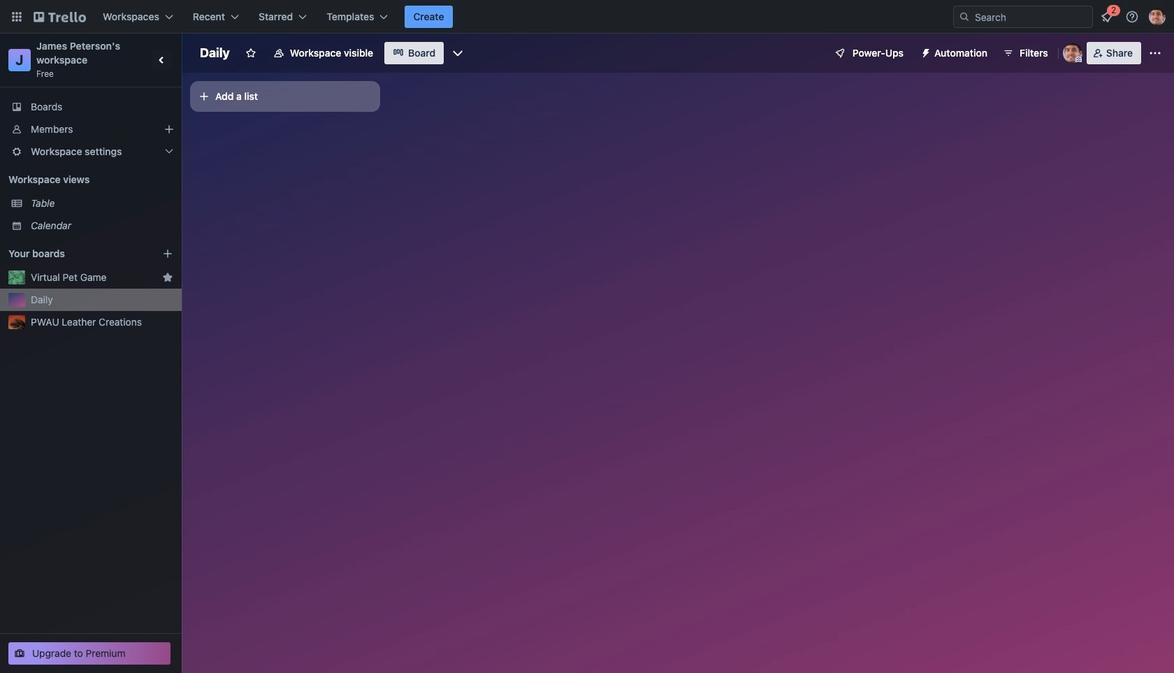 Task type: describe. For each thing, give the bounding box(es) containing it.
this member is an admin of this board. image
[[1076, 57, 1082, 63]]

2 notifications image
[[1099, 8, 1116, 25]]

workspace navigation collapse icon image
[[152, 50, 172, 70]]

open information menu image
[[1126, 10, 1140, 24]]

add board image
[[162, 248, 173, 259]]

primary element
[[0, 0, 1175, 34]]

james peterson (jamespeterson93) image
[[1150, 8, 1166, 25]]

Search field
[[971, 7, 1093, 27]]

back to home image
[[34, 6, 86, 28]]

james peterson (jamespeterson93) image
[[1063, 43, 1083, 63]]

customize views image
[[451, 46, 465, 60]]



Task type: locate. For each thing, give the bounding box(es) containing it.
starred icon image
[[162, 272, 173, 283]]

show menu image
[[1149, 46, 1163, 60]]

Board name text field
[[193, 42, 237, 64]]

star or unstar board image
[[245, 48, 257, 59]]

sm image
[[915, 42, 935, 62]]

search image
[[959, 11, 971, 22]]

your boards with 3 items element
[[8, 245, 141, 262]]



Task type: vqa. For each thing, say whether or not it's contained in the screenshot.
Have
no



